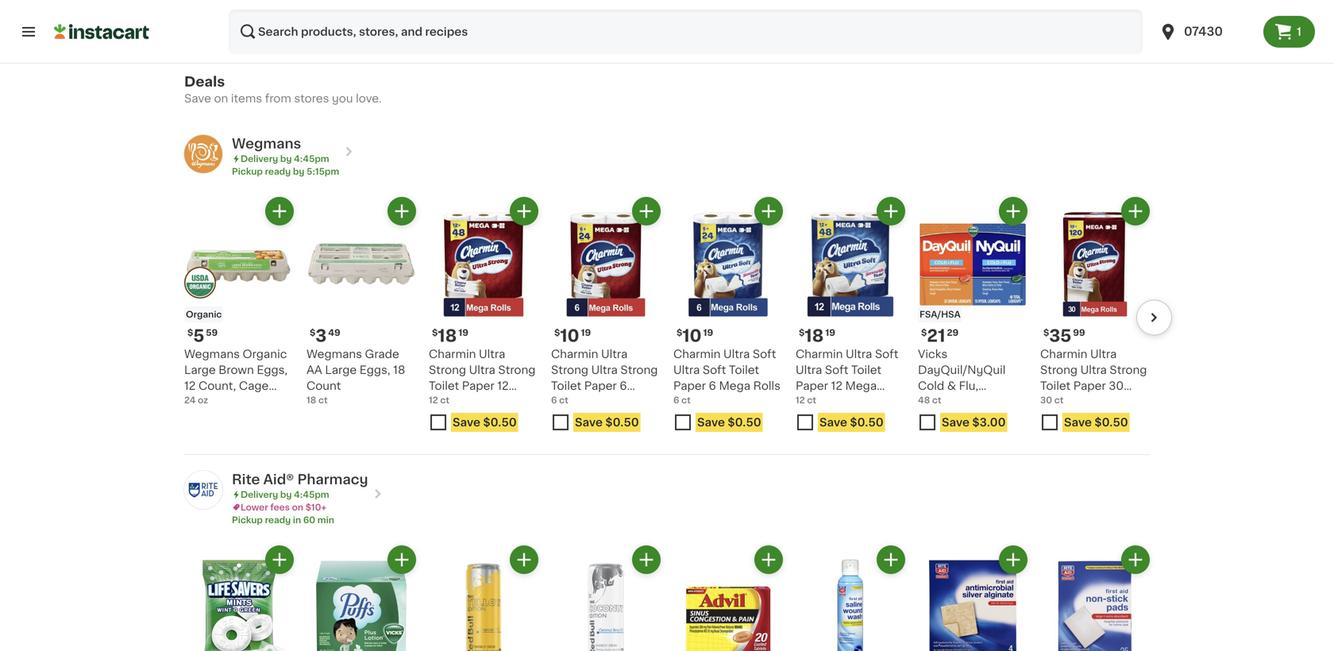 Task type: vqa. For each thing, say whether or not it's contained in the screenshot.


Task type: locate. For each thing, give the bounding box(es) containing it.
save $0.50 down charmin ultra strong ultra strong toilet paper 12 mega rolls
[[453, 417, 517, 428]]

4 strong from the left
[[621, 365, 658, 376]]

0 vertical spatial on
[[214, 93, 228, 104]]

19 for charmin ultra strong ultra strong toilet paper 6 mega rolls
[[581, 329, 591, 337]]

$0.50 for charmin ultra strong ultra strong toilet paper 12 mega rolls
[[483, 417, 517, 428]]

more up items
[[225, 31, 249, 40]]

10 for charmin ultra soft ultra soft toilet paper 6 mega rolls
[[683, 328, 702, 344]]

$ up charmin ultra soft ultra soft toilet paper 6 mega rolls 6 ct
[[677, 329, 683, 337]]

1 large from the left
[[184, 365, 216, 376]]

toilet inside charmin ultra soft ultra soft toilet paper 12 mega rolls
[[852, 365, 882, 376]]

learn up "you"
[[321, 31, 347, 40]]

charmin inside charmin ultra strong ultra strong toilet paper 12 mega rolls
[[429, 349, 476, 360]]

4 ct from the left
[[682, 396, 691, 405]]

wegmans inside wegmans grade aa large eggs, 18 count 18 ct
[[307, 349, 362, 360]]

48
[[918, 396, 931, 405]]

6 inside charmin ultra strong ultra strong toilet paper 6 mega rolls
[[620, 381, 627, 392]]

by left 5:15pm on the top of the page
[[293, 167, 305, 176]]

24
[[184, 396, 196, 405]]

charmin for charmin ultra soft ultra soft toilet paper 12 mega rolls
[[796, 349, 843, 360]]

19 up charmin ultra soft ultra soft toilet paper 12 mega rolls
[[826, 329, 836, 337]]

organic
[[186, 310, 222, 319], [243, 349, 287, 360]]

$0.50 down charmin ultra soft ultra soft toilet paper 6 mega rolls 6 ct
[[728, 417, 762, 428]]

save $0.50 down charmin ultra strong ultra strong toilet paper 6 mega rolls
[[575, 417, 639, 428]]

pickup right wegmans "image"
[[232, 167, 263, 176]]

charmin inside charmin ultra soft ultra soft toilet paper 6 mega rolls 6 ct
[[674, 349, 721, 360]]

on for lower
[[292, 503, 304, 512]]

you
[[332, 93, 353, 104]]

on inside deals save on items from stores you love.
[[214, 93, 228, 104]]

learn up deals on the top of the page
[[197, 31, 223, 40]]

0 horizontal spatial learn
[[197, 31, 223, 40]]

2 paper from the left
[[585, 381, 617, 392]]

organic up brown
[[243, 349, 287, 360]]

wegmans
[[232, 137, 301, 151], [184, 349, 240, 360], [307, 349, 362, 360]]

learn more link up love.
[[308, 0, 423, 51]]

pharmacy
[[297, 473, 368, 487]]

Search field
[[229, 10, 1143, 54]]

1 paper from the left
[[462, 381, 495, 392]]

1 charmin from the left
[[429, 349, 476, 360]]

eggs, down grade
[[360, 365, 391, 376]]

product group containing 21
[[918, 197, 1028, 439]]

$ left 59
[[188, 329, 193, 337]]

lower fees on $10+
[[241, 503, 327, 512]]

save $3.00
[[942, 417, 1006, 428]]

pickup
[[232, 167, 263, 176], [232, 516, 263, 525]]

1 horizontal spatial eggs,
[[360, 365, 391, 376]]

$ left 99
[[1044, 329, 1050, 337]]

1 eggs, from the left
[[257, 365, 288, 376]]

1 $ 10 19 from the left
[[555, 328, 591, 344]]

2 ready from the top
[[265, 516, 291, 525]]

0 horizontal spatial learn more link
[[184, 0, 299, 51]]

large up count
[[325, 365, 357, 376]]

2 ct from the left
[[440, 396, 450, 405]]

count,
[[199, 381, 236, 392]]

5 save $0.50 button from the left
[[1041, 410, 1150, 439]]

$ up charmin ultra soft ultra soft toilet paper 12 mega rolls
[[799, 329, 805, 337]]

$ 10 19 up charmin ultra soft ultra soft toilet paper 6 mega rolls 6 ct
[[677, 328, 714, 344]]

save $0.50 for charmin ultra strong ultra strong toilet paper 6 mega rolls
[[575, 417, 639, 428]]

aid®
[[263, 473, 294, 487]]

learn more link
[[184, 0, 299, 51], [308, 0, 423, 51]]

rolls inside charmin ultra strong ultra strong toilet paper 30 mega rolls
[[1075, 396, 1102, 408]]

charmin inside charmin ultra strong ultra strong toilet paper 6 mega rolls
[[551, 349, 599, 360]]

add image
[[270, 201, 290, 221], [392, 201, 412, 221], [637, 201, 657, 221], [759, 201, 779, 221], [881, 201, 901, 221], [1126, 201, 1146, 221], [392, 550, 412, 570], [514, 550, 534, 570], [1126, 550, 1146, 570]]

toilet inside charmin ultra strong ultra strong toilet paper 12 mega rolls
[[429, 381, 459, 392]]

0 horizontal spatial large
[[184, 365, 216, 376]]

wegmans organic large brown eggs, 12 count, cage free
[[184, 349, 288, 408]]

charmin inside charmin ultra strong ultra strong toilet paper 30 mega rolls
[[1041, 349, 1088, 360]]

1 4:45pm from the top
[[294, 155, 329, 163]]

5:15pm
[[307, 167, 339, 176]]

by for wegmans
[[280, 155, 292, 163]]

toilet inside charmin ultra strong ultra strong toilet paper 6 mega rolls
[[551, 381, 582, 392]]

fees
[[270, 503, 290, 512]]

rolls inside charmin ultra soft ultra soft toilet paper 12 mega rolls
[[796, 396, 823, 408]]

60
[[303, 516, 316, 525]]

pickup ready in 60 min
[[232, 516, 334, 525]]

$ inside $ 5 59
[[188, 329, 193, 337]]

paper inside charmin ultra strong ultra strong toilet paper 12 mega rolls
[[462, 381, 495, 392]]

lower
[[241, 503, 268, 512]]

paper inside charmin ultra soft ultra soft toilet paper 6 mega rolls 6 ct
[[674, 381, 706, 392]]

4 paper from the left
[[796, 381, 829, 392]]

2 $ from the left
[[310, 329, 316, 337]]

$0.50 for charmin ultra strong ultra strong toilet paper 6 mega rolls
[[606, 417, 639, 428]]

1 $0.50 from the left
[[483, 417, 517, 428]]

charmin
[[429, 349, 476, 360], [551, 349, 599, 360], [674, 349, 721, 360], [796, 349, 843, 360], [1041, 349, 1088, 360]]

$ 5 59
[[188, 328, 218, 344]]

18
[[438, 328, 457, 344], [805, 328, 824, 344], [393, 365, 406, 376], [307, 396, 316, 405]]

0 horizontal spatial more
[[225, 31, 249, 40]]

from
[[265, 93, 291, 104]]

3 $0.50 from the left
[[728, 417, 762, 428]]

1 vertical spatial delivery by 4:45pm
[[241, 491, 329, 499]]

save $0.50 button for charmin ultra strong ultra strong toilet paper 12 mega rolls
[[429, 410, 539, 439]]

delivery up pickup ready by 5:15pm in the left top of the page
[[241, 155, 278, 163]]

paper inside charmin ultra soft ultra soft toilet paper 12 mega rolls
[[796, 381, 829, 392]]

delivery by 4:45pm up pickup ready by 5:15pm in the left top of the page
[[241, 155, 329, 163]]

2 $ 18 19 from the left
[[799, 328, 836, 344]]

10 up charmin ultra strong ultra strong toilet paper 6 mega rolls
[[560, 328, 580, 344]]

0 vertical spatial by
[[280, 155, 292, 163]]

items
[[231, 93, 262, 104]]

5 $0.50 from the left
[[1095, 417, 1129, 428]]

product group
[[184, 197, 294, 408], [307, 197, 416, 407], [429, 197, 539, 439], [551, 197, 661, 439], [674, 197, 783, 439], [796, 197, 906, 439], [918, 197, 1028, 439], [1041, 197, 1150, 439], [184, 546, 294, 651], [307, 546, 416, 651], [429, 546, 539, 651], [551, 546, 661, 651], [674, 546, 783, 651], [796, 546, 906, 651], [918, 546, 1028, 651], [1041, 546, 1150, 651]]

$ for wegmans grade aa large eggs, 18 count
[[310, 329, 316, 337]]

save down deals on the top of the page
[[184, 93, 211, 104]]

18 down count
[[307, 396, 316, 405]]

2 pickup from the top
[[232, 516, 263, 525]]

wegmans for wegmans
[[232, 137, 301, 151]]

charmin ultra strong ultra strong toilet paper 30 mega rolls
[[1041, 349, 1148, 408]]

6 ct
[[551, 396, 569, 405]]

30
[[1109, 381, 1124, 392], [1041, 396, 1053, 405]]

save $0.50 button down charmin ultra soft ultra soft toilet paper 6 mega rolls 6 ct
[[674, 410, 783, 439]]

3 strong from the left
[[551, 365, 589, 376]]

3 19 from the left
[[704, 329, 714, 337]]

save for charmin ultra strong ultra strong toilet paper 6 mega rolls
[[575, 417, 603, 428]]

6
[[620, 381, 627, 392], [709, 381, 717, 392], [551, 396, 557, 405], [674, 396, 680, 405]]

5 save $0.50 from the left
[[1065, 417, 1129, 428]]

rolls inside charmin ultra strong ultra strong toilet paper 12 mega rolls
[[463, 396, 491, 408]]

1 horizontal spatial $ 18 19
[[799, 328, 836, 344]]

add image
[[514, 201, 534, 221], [1004, 201, 1024, 221], [270, 550, 290, 570], [637, 550, 657, 570], [759, 550, 779, 570], [881, 550, 901, 570], [1004, 550, 1024, 570]]

0 vertical spatial delivery by 4:45pm
[[241, 155, 329, 163]]

1 $ 18 19 from the left
[[432, 328, 469, 344]]

by
[[280, 155, 292, 163], [293, 167, 305, 176], [280, 491, 292, 499]]

10
[[560, 328, 580, 344], [683, 328, 702, 344]]

save down charmin ultra soft ultra soft toilet paper 6 mega rolls 6 ct
[[698, 417, 725, 428]]

ct for charmin ultra soft ultra soft toilet paper 12 mega rolls
[[807, 396, 817, 405]]

wegmans down $ 5 59 on the left
[[184, 349, 240, 360]]

$ inside $ 35 99
[[1044, 329, 1050, 337]]

5 paper from the left
[[1074, 381, 1106, 392]]

charmin ultra strong ultra strong toilet paper 12 mega rolls
[[429, 349, 536, 408]]

19 for charmin ultra soft ultra soft toilet paper 12 mega rolls
[[826, 329, 836, 337]]

2 4:45pm from the top
[[294, 491, 329, 499]]

wegmans up pickup ready by 5:15pm in the left top of the page
[[232, 137, 301, 151]]

4 19 from the left
[[826, 329, 836, 337]]

$ 18 19
[[432, 328, 469, 344], [799, 328, 836, 344]]

2 large from the left
[[325, 365, 357, 376]]

1 save $0.50 from the left
[[453, 417, 517, 428]]

delivery
[[241, 155, 278, 163], [241, 491, 278, 499]]

$0.50 down charmin ultra strong ultra strong toilet paper 12 mega rolls
[[483, 417, 517, 428]]

6 ct from the left
[[933, 396, 942, 405]]

organic up 59
[[186, 310, 222, 319]]

$0.50 inside product group
[[1095, 417, 1129, 428]]

toilet
[[729, 365, 760, 376], [852, 365, 882, 376], [429, 381, 459, 392], [551, 381, 582, 392], [1041, 381, 1071, 392]]

$ up charmin ultra strong ultra strong toilet paper 12 mega rolls
[[432, 329, 438, 337]]

8 $ from the left
[[1044, 329, 1050, 337]]

12 ct for charmin ultra strong ultra strong toilet paper 12 mega rolls
[[429, 396, 450, 405]]

1 vertical spatial organic
[[243, 349, 287, 360]]

save down 'liquicaps'
[[942, 417, 970, 428]]

on
[[214, 93, 228, 104], [292, 503, 304, 512]]

4:45pm up '$10+'
[[294, 491, 329, 499]]

0 horizontal spatial 12 ct
[[429, 396, 450, 405]]

18 up charmin ultra soft ultra soft toilet paper 12 mega rolls
[[805, 328, 824, 344]]

2 vertical spatial by
[[280, 491, 292, 499]]

mega inside charmin ultra strong ultra strong toilet paper 30 mega rolls
[[1041, 396, 1072, 408]]

1 delivery from the top
[[241, 155, 278, 163]]

save $0.50 down charmin ultra strong ultra strong toilet paper 30 mega rolls
[[1065, 417, 1129, 428]]

ready down fees
[[265, 516, 291, 525]]

$ 18 19 for charmin ultra soft ultra soft toilet paper 12 mega rolls
[[799, 328, 836, 344]]

5 charmin from the left
[[1041, 349, 1088, 360]]

delivery by 4:45pm up lower fees on $10+ in the left of the page
[[241, 491, 329, 499]]

2 delivery from the top
[[241, 491, 278, 499]]

save
[[184, 93, 211, 104], [453, 417, 481, 428], [575, 417, 603, 428], [698, 417, 725, 428], [820, 417, 848, 428], [942, 417, 970, 428], [1065, 417, 1092, 428]]

10 for charmin ultra strong ultra strong toilet paper 6 mega rolls
[[560, 328, 580, 344]]

save for vicks dayquil/nyquil cold & flu, liquicaps
[[942, 417, 970, 428]]

cold
[[918, 381, 945, 392]]

$ for charmin ultra soft ultra soft toilet paper 12 mega rolls
[[799, 329, 805, 337]]

on down deals on the top of the page
[[214, 93, 228, 104]]

soft
[[753, 349, 777, 360], [875, 349, 899, 360], [703, 365, 726, 376], [825, 365, 849, 376]]

more up love.
[[349, 31, 373, 40]]

0 horizontal spatial $ 18 19
[[432, 328, 469, 344]]

pickup down lower
[[232, 516, 263, 525]]

paper inside charmin ultra strong ultra strong toilet paper 6 mega rolls
[[585, 381, 617, 392]]

1 19 from the left
[[459, 329, 469, 337]]

toilet for charmin ultra strong ultra strong toilet paper 6 mega rolls
[[551, 381, 582, 392]]

deals save on items from stores you love.
[[184, 75, 382, 104]]

$ inside $ 3 49
[[310, 329, 316, 337]]

mega inside charmin ultra soft ultra soft toilet paper 12 mega rolls
[[846, 381, 877, 392]]

5 ct from the left
[[807, 396, 817, 405]]

charmin ultra soft ultra soft toilet paper 12 mega rolls
[[796, 349, 899, 408]]

None search field
[[229, 10, 1143, 54]]

learn more up deals on the top of the page
[[197, 31, 249, 40]]

$0.50 down charmin ultra strong ultra strong toilet paper 6 mega rolls
[[606, 417, 639, 428]]

by for rite aid® pharmacy
[[280, 491, 292, 499]]

rolls inside charmin ultra soft ultra soft toilet paper 6 mega rolls 6 ct
[[754, 381, 781, 392]]

1 horizontal spatial 10
[[683, 328, 702, 344]]

1 vertical spatial ready
[[265, 516, 291, 525]]

save down charmin ultra soft ultra soft toilet paper 12 mega rolls
[[820, 417, 848, 428]]

3 charmin from the left
[[674, 349, 721, 360]]

save $0.50 button down charmin ultra strong ultra strong toilet paper 6 mega rolls
[[551, 410, 661, 439]]

liquicaps
[[918, 396, 972, 408]]

1 horizontal spatial more
[[349, 31, 373, 40]]

4 charmin from the left
[[796, 349, 843, 360]]

19 up charmin ultra soft ultra soft toilet paper 6 mega rolls 6 ct
[[704, 329, 714, 337]]

1 12 ct from the left
[[429, 396, 450, 405]]

1 horizontal spatial learn more link
[[308, 0, 423, 51]]

learn more link up deals on the top of the page
[[184, 0, 299, 51]]

2 charmin from the left
[[551, 349, 599, 360]]

more
[[225, 31, 249, 40], [349, 31, 373, 40]]

card
[[466, 31, 486, 40]]

0 vertical spatial 30
[[1109, 381, 1124, 392]]

save $0.50 button
[[429, 410, 539, 439], [551, 410, 661, 439], [674, 410, 783, 439], [796, 410, 906, 439], [1041, 410, 1150, 439]]

$ up charmin ultra strong ultra strong toilet paper 6 mega rolls
[[555, 329, 560, 337]]

0 horizontal spatial on
[[214, 93, 228, 104]]

mega
[[719, 381, 751, 392], [846, 381, 877, 392], [429, 396, 460, 408], [551, 396, 583, 408], [1041, 396, 1072, 408]]

19 up charmin ultra strong ultra strong toilet paper 6 mega rolls
[[581, 329, 591, 337]]

wegmans inside wegmans organic large brown eggs, 12 count, cage free
[[184, 349, 240, 360]]

rolls inside charmin ultra strong ultra strong toilet paper 6 mega rolls
[[586, 396, 613, 408]]

3 save $0.50 from the left
[[698, 417, 762, 428]]

paper inside charmin ultra strong ultra strong toilet paper 30 mega rolls
[[1074, 381, 1106, 392]]

0 horizontal spatial $ 10 19
[[555, 328, 591, 344]]

1 horizontal spatial organic
[[243, 349, 287, 360]]

1 horizontal spatial 30
[[1109, 381, 1124, 392]]

0 horizontal spatial organic
[[186, 310, 222, 319]]

rolls
[[754, 381, 781, 392], [463, 396, 491, 408], [586, 396, 613, 408], [796, 396, 823, 408], [1075, 396, 1102, 408]]

12
[[184, 381, 196, 392], [498, 381, 509, 392], [831, 381, 843, 392], [429, 396, 438, 405], [796, 396, 805, 405]]

ct
[[319, 396, 328, 405], [440, 396, 450, 405], [559, 396, 569, 405], [682, 396, 691, 405], [807, 396, 817, 405], [933, 396, 942, 405], [1055, 396, 1064, 405]]

$0.50 down charmin ultra soft ultra soft toilet paper 12 mega rolls
[[850, 417, 884, 428]]

large
[[184, 365, 216, 376], [325, 365, 357, 376]]

2 12 ct from the left
[[796, 396, 817, 405]]

oz
[[198, 396, 208, 405]]

2 save $0.50 button from the left
[[551, 410, 661, 439]]

save $0.50 button down charmin ultra strong ultra strong toilet paper 12 mega rolls
[[429, 410, 539, 439]]

ct for charmin ultra strong ultra strong toilet paper 6 mega rolls
[[559, 396, 569, 405]]

wegmans grade aa large eggs, 18 count 18 ct
[[307, 349, 406, 405]]

$
[[188, 329, 193, 337], [310, 329, 316, 337], [432, 329, 438, 337], [555, 329, 560, 337], [677, 329, 683, 337], [799, 329, 805, 337], [922, 329, 927, 337], [1044, 329, 1050, 337]]

4 save $0.50 from the left
[[820, 417, 884, 428]]

strong
[[429, 365, 466, 376], [498, 365, 536, 376], [551, 365, 589, 376], [621, 365, 658, 376], [1041, 365, 1078, 376], [1110, 365, 1148, 376]]

large up count,
[[184, 365, 216, 376]]

49
[[328, 329, 341, 337]]

save down charmin ultra strong ultra strong toilet paper 12 mega rolls
[[453, 417, 481, 428]]

toilet inside charmin ultra soft ultra soft toilet paper 6 mega rolls 6 ct
[[729, 365, 760, 376]]

save $0.50 down charmin ultra soft ultra soft toilet paper 6 mega rolls 6 ct
[[698, 417, 762, 428]]

$ 18 19 for charmin ultra strong ultra strong toilet paper 12 mega rolls
[[432, 328, 469, 344]]

save $0.50 button down charmin ultra strong ultra strong toilet paper 30 mega rolls
[[1041, 410, 1150, 439]]

29
[[947, 329, 959, 337]]

save for charmin ultra strong ultra strong toilet paper 30 mega rolls
[[1065, 417, 1092, 428]]

$ inside $ 21 29
[[922, 329, 927, 337]]

1 $ from the left
[[188, 329, 193, 337]]

3 save $0.50 button from the left
[[674, 410, 783, 439]]

2 $0.50 from the left
[[606, 417, 639, 428]]

eggs, up cage
[[257, 365, 288, 376]]

4 $0.50 from the left
[[850, 417, 884, 428]]

1 vertical spatial 4:45pm
[[294, 491, 329, 499]]

eggs, inside wegmans organic large brown eggs, 12 count, cage free
[[257, 365, 288, 376]]

2 learn more link from the left
[[308, 0, 423, 51]]

1 strong from the left
[[429, 365, 466, 376]]

4 $ from the left
[[555, 329, 560, 337]]

save down charmin ultra strong ultra strong toilet paper 30 mega rolls
[[1065, 417, 1092, 428]]

1 horizontal spatial on
[[292, 503, 304, 512]]

pickup for pickup ready by 5:15pm
[[232, 167, 263, 176]]

19 up charmin ultra strong ultra strong toilet paper 12 mega rolls
[[459, 329, 469, 337]]

learn more
[[197, 31, 249, 40], [321, 31, 373, 40]]

$ for charmin ultra soft ultra soft toilet paper 6 mega rolls
[[677, 329, 683, 337]]

5 $ from the left
[[677, 329, 683, 337]]

toilet for charmin ultra soft ultra soft toilet paper 6 mega rolls 6 ct
[[729, 365, 760, 376]]

product group containing 35
[[1041, 197, 1150, 439]]

save $0.50
[[453, 417, 517, 428], [575, 417, 639, 428], [698, 417, 762, 428], [820, 417, 884, 428], [1065, 417, 1129, 428]]

0 horizontal spatial learn more
[[197, 31, 249, 40]]

2 $ 10 19 from the left
[[677, 328, 714, 344]]

eggs, for organic
[[257, 365, 288, 376]]

item badge image
[[184, 267, 216, 299]]

1 vertical spatial 30
[[1041, 396, 1053, 405]]

on up in
[[292, 503, 304, 512]]

$ 10 19 up charmin ultra strong ultra strong toilet paper 6 mega rolls
[[555, 328, 591, 344]]

save inside deals save on items from stores you love.
[[184, 93, 211, 104]]

min
[[318, 516, 334, 525]]

cage
[[239, 381, 269, 392]]

paper for charmin ultra strong ultra strong toilet paper 30 mega rolls
[[1074, 381, 1106, 392]]

ct for charmin ultra strong ultra strong toilet paper 12 mega rolls
[[440, 396, 450, 405]]

delivery by 4:45pm for rite aid® pharmacy
[[241, 491, 329, 499]]

by up pickup ready by 5:15pm in the left top of the page
[[280, 155, 292, 163]]

mega inside charmin ultra strong ultra strong toilet paper 12 mega rolls
[[429, 396, 460, 408]]

7 ct from the left
[[1055, 396, 1064, 405]]

charmin for charmin ultra strong ultra strong toilet paper 6 mega rolls
[[551, 349, 599, 360]]

$ for wegmans organic large brown eggs, 12 count, cage free
[[188, 329, 193, 337]]

$ 18 19 up charmin ultra soft ultra soft toilet paper 12 mega rolls
[[799, 328, 836, 344]]

1 horizontal spatial $ 10 19
[[677, 328, 714, 344]]

1 ready from the top
[[265, 167, 291, 176]]

1 vertical spatial pickup
[[232, 516, 263, 525]]

1 learn more link from the left
[[184, 0, 299, 51]]

rolls for charmin ultra strong ultra strong toilet paper 12 mega rolls
[[463, 396, 491, 408]]

mega inside charmin ultra strong ultra strong toilet paper 6 mega rolls
[[551, 396, 583, 408]]

by up lower fees on $10+ in the left of the page
[[280, 491, 292, 499]]

2 save $0.50 from the left
[[575, 417, 639, 428]]

delivery up lower
[[241, 491, 278, 499]]

1 delivery by 4:45pm from the top
[[241, 155, 329, 163]]

1 button
[[1264, 16, 1316, 48]]

1 vertical spatial on
[[292, 503, 304, 512]]

eggs, inside wegmans grade aa large eggs, 18 count 18 ct
[[360, 365, 391, 376]]

rolls for charmin ultra soft ultra soft toilet paper 12 mega rolls
[[796, 396, 823, 408]]

19
[[459, 329, 469, 337], [581, 329, 591, 337], [704, 329, 714, 337], [826, 329, 836, 337]]

$0.50
[[483, 417, 517, 428], [606, 417, 639, 428], [728, 417, 762, 428], [850, 417, 884, 428], [1095, 417, 1129, 428]]

save for charmin ultra soft ultra soft toilet paper 6 mega rolls
[[698, 417, 725, 428]]

10 up charmin ultra soft ultra soft toilet paper 6 mega rolls 6 ct
[[683, 328, 702, 344]]

charmin inside charmin ultra soft ultra soft toilet paper 12 mega rolls
[[796, 349, 843, 360]]

save $0.50 down charmin ultra soft ultra soft toilet paper 12 mega rolls
[[820, 417, 884, 428]]

1 vertical spatial delivery
[[241, 491, 278, 499]]

$ left the 49
[[310, 329, 316, 337]]

save $3.00 button
[[918, 410, 1028, 439]]

eggs,
[[257, 365, 288, 376], [360, 365, 391, 376]]

$ up the vicks
[[922, 329, 927, 337]]

1 ct from the left
[[319, 396, 328, 405]]

learn more up "you"
[[321, 31, 373, 40]]

rite aid® pharmacy image
[[184, 471, 222, 509]]

$ 3 49
[[310, 328, 341, 344]]

0 vertical spatial delivery
[[241, 155, 278, 163]]

paper for charmin ultra soft ultra soft toilet paper 12 mega rolls
[[796, 381, 829, 392]]

$ 10 19 for charmin ultra strong ultra strong toilet paper 6 mega rolls
[[555, 328, 591, 344]]

1 save $0.50 button from the left
[[429, 410, 539, 439]]

organic inside wegmans organic large brown eggs, 12 count, cage free
[[243, 349, 287, 360]]

save $0.50 for charmin ultra strong ultra strong toilet paper 30 mega rolls
[[1065, 417, 1129, 428]]

1 horizontal spatial 12 ct
[[796, 396, 817, 405]]

2 10 from the left
[[683, 328, 702, 344]]

rite
[[232, 473, 260, 487]]

ready left 5:15pm on the top of the page
[[265, 167, 291, 176]]

2 delivery by 4:45pm from the top
[[241, 491, 329, 499]]

4:45pm up 5:15pm on the top of the page
[[294, 155, 329, 163]]

3 $ from the left
[[432, 329, 438, 337]]

0 vertical spatial 4:45pm
[[294, 155, 329, 163]]

0 vertical spatial pickup
[[232, 167, 263, 176]]

$ 18 19 up charmin ultra strong ultra strong toilet paper 12 mega rolls
[[432, 328, 469, 344]]

learn
[[197, 31, 223, 40], [321, 31, 347, 40]]

6 $ from the left
[[799, 329, 805, 337]]

07430
[[1185, 26, 1224, 37]]

1 learn from the left
[[197, 31, 223, 40]]

1 10 from the left
[[560, 328, 580, 344]]

paper
[[462, 381, 495, 392], [585, 381, 617, 392], [674, 381, 706, 392], [796, 381, 829, 392], [1074, 381, 1106, 392]]

ultra
[[479, 349, 506, 360], [601, 349, 628, 360], [724, 349, 750, 360], [846, 349, 873, 360], [1091, 349, 1117, 360], [469, 365, 496, 376], [592, 365, 618, 376], [674, 365, 700, 376], [796, 365, 823, 376], [1081, 365, 1107, 376]]

1 pickup from the top
[[232, 167, 263, 176]]

save $0.50 button down charmin ultra soft ultra soft toilet paper 12 mega rolls
[[796, 410, 906, 439]]

love.
[[356, 93, 382, 104]]

12 ct
[[429, 396, 450, 405], [796, 396, 817, 405]]

large inside wegmans organic large brown eggs, 12 count, cage free
[[184, 365, 216, 376]]

mega inside charmin ultra soft ultra soft toilet paper 6 mega rolls 6 ct
[[719, 381, 751, 392]]

1 horizontal spatial large
[[325, 365, 357, 376]]

2 more from the left
[[349, 31, 373, 40]]

save down charmin ultra strong ultra strong toilet paper 6 mega rolls
[[575, 417, 603, 428]]

$ 35 99
[[1044, 328, 1086, 344]]

dayquil/nyquil
[[918, 365, 1006, 376]]

eggs, for grade
[[360, 365, 391, 376]]

$0.50 down charmin ultra strong ultra strong toilet paper 30 mega rolls
[[1095, 417, 1129, 428]]

4 save $0.50 button from the left
[[796, 410, 906, 439]]

wegmans down $ 3 49
[[307, 349, 362, 360]]

2 eggs, from the left
[[360, 365, 391, 376]]

2 19 from the left
[[581, 329, 591, 337]]

ready
[[265, 167, 291, 176], [265, 516, 291, 525]]

4:45pm
[[294, 155, 329, 163], [294, 491, 329, 499]]

1 horizontal spatial learn more
[[321, 31, 373, 40]]

0 vertical spatial ready
[[265, 167, 291, 176]]

0 horizontal spatial eggs,
[[257, 365, 288, 376]]

1 vertical spatial by
[[293, 167, 305, 176]]

3 ct from the left
[[559, 396, 569, 405]]

toilet inside charmin ultra strong ultra strong toilet paper 30 mega rolls
[[1041, 381, 1071, 392]]

1 horizontal spatial learn
[[321, 31, 347, 40]]

7 $ from the left
[[922, 329, 927, 337]]

toilet for charmin ultra strong ultra strong toilet paper 30 mega rolls
[[1041, 381, 1071, 392]]

delivery by 4:45pm
[[241, 155, 329, 163], [241, 491, 329, 499]]

3 paper from the left
[[674, 381, 706, 392]]

2 learn from the left
[[321, 31, 347, 40]]

0 horizontal spatial 10
[[560, 328, 580, 344]]



Task type: describe. For each thing, give the bounding box(es) containing it.
save $0.50 for charmin ultra soft ultra soft toilet paper 6 mega rolls
[[698, 417, 762, 428]]

save $0.50 for charmin ultra soft ultra soft toilet paper 12 mega rolls
[[820, 417, 884, 428]]

save for charmin ultra strong ultra strong toilet paper 12 mega rolls
[[453, 417, 481, 428]]

aa
[[307, 365, 322, 376]]

delivery for wegmans
[[241, 155, 278, 163]]

delivery by 4:45pm for wegmans
[[241, 155, 329, 163]]

$0.50 for charmin ultra soft ultra soft toilet paper 12 mega rolls
[[850, 417, 884, 428]]

0 vertical spatial organic
[[186, 310, 222, 319]]

pickup ready by 5:15pm
[[232, 167, 339, 176]]

0 horizontal spatial 30
[[1041, 396, 1053, 405]]

35
[[1050, 328, 1072, 344]]

18 down grade
[[393, 365, 406, 376]]

paper for charmin ultra soft ultra soft toilet paper 6 mega rolls 6 ct
[[674, 381, 706, 392]]

&
[[948, 381, 957, 392]]

ct for charmin ultra strong ultra strong toilet paper 30 mega rolls
[[1055, 396, 1064, 405]]

$ for charmin ultra strong ultra strong toilet paper 30 mega rolls
[[1044, 329, 1050, 337]]

ready for in
[[265, 516, 291, 525]]

wegmans image
[[184, 135, 222, 173]]

12 inside charmin ultra soft ultra soft toilet paper 12 mega rolls
[[831, 381, 843, 392]]

brown
[[219, 365, 254, 376]]

$0.50 for charmin ultra strong ultra strong toilet paper 30 mega rolls
[[1095, 417, 1129, 428]]

ct for vicks dayquil/nyquil cold & flu, liquicaps
[[933, 396, 942, 405]]

charmin ultra soft ultra soft toilet paper 6 mega rolls 6 ct
[[674, 349, 781, 405]]

$ 10 19 for charmin ultra soft ultra soft toilet paper 6 mega rolls
[[677, 328, 714, 344]]

12 inside charmin ultra strong ultra strong toilet paper 12 mega rolls
[[498, 381, 509, 392]]

48 ct
[[918, 396, 942, 405]]

ct inside wegmans grade aa large eggs, 18 count 18 ct
[[319, 396, 328, 405]]

6 strong from the left
[[1110, 365, 1148, 376]]

grade
[[365, 349, 399, 360]]

on for deals
[[214, 93, 228, 104]]

$0.50 for charmin ultra soft ultra soft toilet paper 6 mega rolls
[[728, 417, 762, 428]]

$ for charmin ultra strong ultra strong toilet paper 6 mega rolls
[[555, 329, 560, 337]]

mega for charmin ultra soft ultra soft toilet paper 6 mega rolls 6 ct
[[719, 381, 751, 392]]

instacart logo image
[[54, 22, 149, 41]]

save $0.50 button for charmin ultra soft ultra soft toilet paper 12 mega rolls
[[796, 410, 906, 439]]

save $0.50 button for charmin ultra strong ultra strong toilet paper 30 mega rolls
[[1041, 410, 1150, 439]]

12 inside wegmans organic large brown eggs, 12 count, cage free
[[184, 381, 196, 392]]

delivery for rite aid® pharmacy
[[241, 491, 278, 499]]

21
[[927, 328, 946, 344]]

stores
[[294, 93, 329, 104]]

add card
[[445, 31, 486, 40]]

18 up charmin ultra strong ultra strong toilet paper 12 mega rolls
[[438, 328, 457, 344]]

$ 21 29
[[922, 328, 959, 344]]

paper for charmin ultra strong ultra strong toilet paper 12 mega rolls
[[462, 381, 495, 392]]

charmin for charmin ultra soft ultra soft toilet paper 6 mega rolls 6 ct
[[674, 349, 721, 360]]

count
[[307, 381, 341, 392]]

rolls for charmin ultra soft ultra soft toilet paper 6 mega rolls 6 ct
[[754, 381, 781, 392]]

rolls for charmin ultra strong ultra strong toilet paper 6 mega rolls
[[586, 396, 613, 408]]

deals
[[184, 75, 225, 89]]

$ for vicks dayquil/nyquil cold & flu, liquicaps
[[922, 329, 927, 337]]

toilet for charmin ultra strong ultra strong toilet paper 12 mega rolls
[[429, 381, 459, 392]]

30 inside charmin ultra strong ultra strong toilet paper 30 mega rolls
[[1109, 381, 1124, 392]]

rolls for charmin ultra strong ultra strong toilet paper 30 mega rolls
[[1075, 396, 1102, 408]]

pickup for pickup ready in 60 min
[[232, 516, 263, 525]]

ready for by
[[265, 167, 291, 176]]

vicks
[[918, 349, 948, 360]]

fsa/hsa
[[920, 310, 961, 319]]

wegmans for wegmans organic large brown eggs, 12 count, cage free
[[184, 349, 240, 360]]

2 strong from the left
[[498, 365, 536, 376]]

save for charmin ultra soft ultra soft toilet paper 12 mega rolls
[[820, 417, 848, 428]]

07430 button
[[1159, 10, 1255, 54]]

toilet for charmin ultra soft ultra soft toilet paper 12 mega rolls
[[852, 365, 882, 376]]

save $0.50 button for charmin ultra soft ultra soft toilet paper 6 mega rolls
[[674, 410, 783, 439]]

1 learn more from the left
[[197, 31, 249, 40]]

3
[[316, 328, 327, 344]]

24 oz
[[184, 396, 208, 405]]

$10+
[[306, 503, 327, 512]]

add
[[445, 31, 464, 40]]

rite aid® pharmacy
[[232, 473, 368, 487]]

59
[[206, 329, 218, 337]]

mega for charmin ultra strong ultra strong toilet paper 12 mega rolls
[[429, 396, 460, 408]]

in
[[293, 516, 301, 525]]

mega for charmin ultra soft ultra soft toilet paper 12 mega rolls
[[846, 381, 877, 392]]

4:45pm for rite aid® pharmacy
[[294, 491, 329, 499]]

2 learn more from the left
[[321, 31, 373, 40]]

vicks dayquil/nyquil cold & flu, liquicaps
[[918, 349, 1006, 408]]

$ for charmin ultra strong ultra strong toilet paper 12 mega rolls
[[432, 329, 438, 337]]

flu,
[[959, 381, 979, 392]]

charmin for charmin ultra strong ultra strong toilet paper 30 mega rolls
[[1041, 349, 1088, 360]]

$3.00
[[973, 417, 1006, 428]]

large inside wegmans grade aa large eggs, 18 count 18 ct
[[325, 365, 357, 376]]

19 for charmin ultra soft ultra soft toilet paper 6 mega rolls
[[704, 329, 714, 337]]

12 ct for charmin ultra soft ultra soft toilet paper 12 mega rolls
[[796, 396, 817, 405]]

item carousel region
[[162, 197, 1173, 448]]

free
[[184, 396, 209, 408]]

charmin ultra strong ultra strong toilet paper 6 mega rolls
[[551, 349, 658, 408]]

1
[[1297, 26, 1302, 37]]

5 strong from the left
[[1041, 365, 1078, 376]]

product group containing 3
[[307, 197, 416, 407]]

mega for charmin ultra strong ultra strong toilet paper 6 mega rolls
[[551, 396, 583, 408]]

ct inside charmin ultra soft ultra soft toilet paper 6 mega rolls 6 ct
[[682, 396, 691, 405]]

save $0.50 button for charmin ultra strong ultra strong toilet paper 6 mega rolls
[[551, 410, 661, 439]]

charmin for charmin ultra strong ultra strong toilet paper 12 mega rolls
[[429, 349, 476, 360]]

4:45pm for wegmans
[[294, 155, 329, 163]]

save $0.50 for charmin ultra strong ultra strong toilet paper 12 mega rolls
[[453, 417, 517, 428]]

5
[[193, 328, 204, 344]]

1 more from the left
[[225, 31, 249, 40]]

add card link
[[432, 0, 547, 51]]

30 ct
[[1041, 396, 1064, 405]]

99
[[1074, 329, 1086, 337]]

wegmans for wegmans grade aa large eggs, 18 count 18 ct
[[307, 349, 362, 360]]

mega for charmin ultra strong ultra strong toilet paper 30 mega rolls
[[1041, 396, 1072, 408]]

19 for charmin ultra strong ultra strong toilet paper 12 mega rolls
[[459, 329, 469, 337]]

product group containing 5
[[184, 197, 294, 408]]

paper for charmin ultra strong ultra strong toilet paper 6 mega rolls
[[585, 381, 617, 392]]



